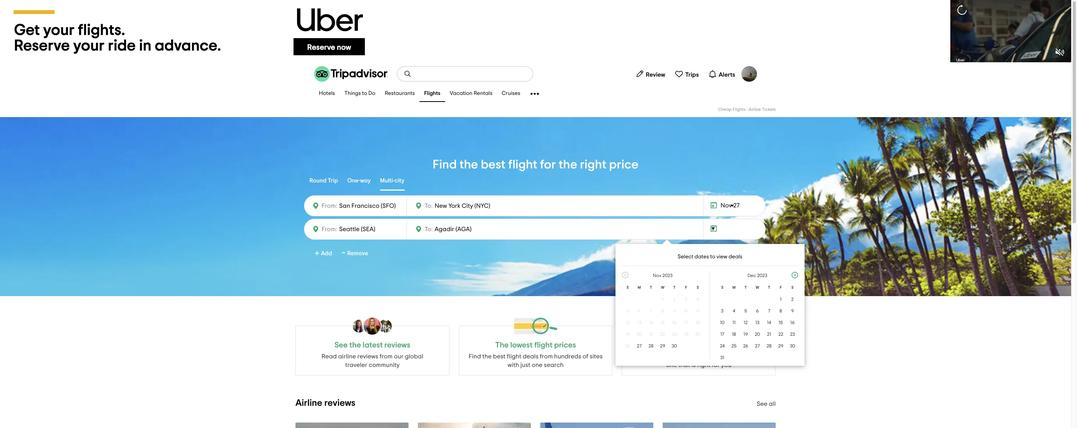 Task type: locate. For each thing, give the bounding box(es) containing it.
from inside read airline reviews from our global traveler community
[[380, 354, 393, 360]]

6
[[638, 309, 641, 314], [756, 309, 759, 314]]

1 f from the left
[[685, 286, 687, 290]]

s m t w t f s down dec 2023
[[721, 286, 794, 290]]

2 20 from the left
[[755, 333, 760, 337]]

1 from: from the top
[[322, 203, 337, 209]]

1 2 from the left
[[673, 297, 676, 302]]

0 horizontal spatial 3
[[685, 297, 687, 302]]

1 21 from the left
[[649, 333, 653, 337]]

the for find the best flight for the right price
[[460, 159, 478, 171]]

14 for dec 2023
[[767, 321, 771, 326]]

29 for dec 2023
[[778, 344, 783, 349]]

25 up compare
[[695, 333, 700, 337]]

2 19 from the left
[[744, 333, 748, 337]]

17 for nov 2023
[[684, 321, 688, 326]]

25 up then
[[732, 344, 737, 349]]

f
[[685, 286, 687, 290], [780, 286, 782, 290]]

0 horizontal spatial find
[[433, 159, 457, 171]]

hotels link
[[314, 86, 340, 102]]

0 horizontal spatial w
[[661, 286, 665, 290]]

To where? text field
[[433, 201, 504, 211], [433, 225, 504, 235]]

18 up then
[[732, 333, 736, 337]]

1 30 from the left
[[672, 344, 677, 349]]

1 2023 from the left
[[662, 274, 673, 278]]

0 horizontal spatial 13
[[637, 321, 641, 326]]

1 23 from the left
[[672, 333, 677, 337]]

0 vertical spatial flyscore
[[684, 342, 714, 350]]

flyscore up one
[[645, 354, 669, 360]]

from
[[380, 354, 393, 360], [540, 354, 553, 360]]

0 vertical spatial find
[[433, 159, 457, 171]]

1 vertical spatial to
[[710, 255, 715, 260]]

25 for nov 2023
[[695, 333, 700, 337]]

1 22 from the left
[[660, 333, 665, 337]]

flight inside 'find the best flight deals from hundreds of sites with just one search'
[[507, 354, 521, 360]]

hundreds
[[554, 354, 581, 360]]

nov
[[721, 203, 732, 209], [653, 274, 661, 278]]

1 16 from the left
[[672, 321, 677, 326]]

2 m from the left
[[733, 286, 736, 290]]

from up one search
[[540, 354, 553, 360]]

round trip link
[[310, 172, 338, 191]]

1 w from the left
[[661, 286, 665, 290]]

1 horizontal spatial 11
[[732, 321, 736, 326]]

21
[[649, 333, 653, 337], [767, 333, 771, 337]]

1 8 from the left
[[661, 309, 664, 314]]

2 15 from the left
[[779, 321, 783, 326]]

for you
[[712, 363, 732, 369]]

2 w from the left
[[756, 286, 759, 290]]

0 horizontal spatial 20
[[637, 333, 642, 337]]

right
[[580, 159, 606, 171], [697, 363, 710, 369]]

right left price in the top right of the page
[[580, 159, 606, 171]]

1 horizontal spatial 12
[[744, 321, 748, 326]]

1 horizontal spatial 15
[[779, 321, 783, 326]]

w for dec
[[756, 286, 759, 290]]

from inside 'find the best flight deals from hundreds of sites with just one search'
[[540, 354, 553, 360]]

flights right cheap
[[733, 108, 746, 112]]

deals up the just
[[523, 354, 539, 360]]

1 horizontal spatial find
[[469, 354, 481, 360]]

1 to: from the top
[[425, 203, 433, 209]]

to up one
[[671, 354, 677, 360]]

1 20 from the left
[[637, 333, 642, 337]]

1 9 from the left
[[673, 309, 676, 314]]

0 vertical spatial from:
[[322, 203, 337, 209]]

1 t from the left
[[650, 286, 652, 290]]

1 vertical spatial see
[[757, 402, 767, 408]]

2 f from the left
[[780, 286, 782, 290]]

hotels
[[319, 91, 335, 96]]

1
[[662, 297, 664, 302], [780, 297, 782, 302]]

22 for nov 2023
[[660, 333, 665, 337]]

2 29 from the left
[[778, 344, 783, 349]]

23
[[672, 333, 677, 337], [790, 333, 795, 337]]

30 for dec 2023
[[790, 344, 795, 349]]

find inside 'find the best flight deals from hundreds of sites with just one search'
[[469, 354, 481, 360]]

0 horizontal spatial nov
[[653, 274, 661, 278]]

book
[[740, 354, 754, 360]]

1 vertical spatial airline
[[295, 399, 322, 409]]

1 6 from the left
[[638, 309, 641, 314]]

15 for dec 2023
[[779, 321, 783, 326]]

0 horizontal spatial 23
[[672, 333, 677, 337]]

2 horizontal spatial reviews
[[384, 342, 410, 350]]

10 for nov 2023
[[684, 309, 688, 314]]

1 horizontal spatial 9
[[791, 309, 794, 314]]

with
[[508, 363, 519, 369]]

1 horizontal spatial m
[[733, 286, 736, 290]]

2 to: from the top
[[425, 226, 433, 233]]

1 horizontal spatial 23
[[790, 333, 795, 337]]

1 horizontal spatial 16
[[790, 321, 795, 326]]

1 horizontal spatial 29
[[778, 344, 783, 349]]

1 vertical spatial 3
[[721, 309, 724, 314]]

From where? text field
[[337, 201, 402, 212]]

2 vertical spatial reviews
[[324, 399, 355, 409]]

1 horizontal spatial 6
[[756, 309, 759, 314]]

2 30 from the left
[[790, 344, 795, 349]]

1 vertical spatial flight
[[507, 354, 521, 360]]

use flyscore to compare flights, then book the one that is right for you
[[633, 354, 765, 369]]

flight for deals
[[507, 354, 521, 360]]

1 vertical spatial flyscore
[[645, 354, 669, 360]]

25
[[695, 333, 700, 337], [732, 344, 737, 349]]

w down dec 2023
[[756, 286, 759, 290]]

0 vertical spatial to where? text field
[[433, 201, 504, 211]]

1 horizontal spatial 8
[[780, 309, 782, 314]]

2 5 from the left
[[744, 309, 747, 314]]

to for select dates to view deals
[[710, 255, 715, 260]]

0 horizontal spatial 2
[[673, 297, 676, 302]]

2 9 from the left
[[791, 309, 794, 314]]

28
[[649, 344, 654, 349], [767, 344, 772, 349]]

26 for nov 2023
[[625, 344, 630, 349]]

1 horizontal spatial 21
[[767, 333, 771, 337]]

0 horizontal spatial see
[[335, 342, 348, 350]]

to inside use flyscore to compare flights, then book the one that is right for you
[[671, 354, 677, 360]]

1 horizontal spatial 26
[[743, 344, 748, 349]]

vacation
[[450, 91, 473, 96]]

the inside use flyscore to compare flights, then book the one that is right for you
[[756, 354, 765, 360]]

s m t w t f s down nov 2023
[[627, 286, 699, 290]]

deals right the view on the right of page
[[729, 255, 742, 260]]

0 horizontal spatial 25
[[695, 333, 700, 337]]

see
[[335, 342, 348, 350], [757, 402, 767, 408]]

2 for nov 2023
[[673, 297, 676, 302]]

nov for nov 2023
[[653, 274, 661, 278]]

from left the our
[[380, 354, 393, 360]]

0 horizontal spatial 21
[[649, 333, 653, 337]]

15
[[661, 321, 665, 326], [779, 321, 783, 326]]

flights,
[[705, 354, 724, 360]]

1 horizontal spatial 22
[[778, 333, 783, 337]]

1 vertical spatial 17
[[720, 333, 724, 337]]

1 7 from the left
[[650, 309, 652, 314]]

3
[[685, 297, 687, 302], [721, 309, 724, 314]]

17
[[684, 321, 688, 326], [720, 333, 724, 337]]

0 horizontal spatial 1
[[662, 297, 664, 302]]

2 from: from the top
[[322, 226, 337, 233]]

find for find the best flight for the right price
[[433, 159, 457, 171]]

1 15 from the left
[[661, 321, 665, 326]]

25 for dec 2023
[[732, 344, 737, 349]]

2 16 from the left
[[790, 321, 795, 326]]

15 for nov 2023
[[661, 321, 665, 326]]

From where? text field
[[337, 224, 402, 235]]

0 horizontal spatial flights
[[424, 91, 440, 96]]

23 for dec 2023
[[790, 333, 795, 337]]

11 for dec 2023
[[732, 321, 736, 326]]

+
[[315, 249, 319, 259]]

-
[[747, 108, 748, 112], [342, 247, 345, 260]]

then
[[726, 354, 738, 360]]

do
[[368, 91, 375, 96]]

0 vertical spatial airline
[[749, 108, 761, 112]]

1 horizontal spatial 19
[[744, 333, 748, 337]]

1 horizontal spatial to
[[671, 354, 677, 360]]

2 s m t w t f s from the left
[[721, 286, 794, 290]]

1 12 from the left
[[626, 321, 630, 326]]

18 for dec 2023
[[732, 333, 736, 337]]

2 8 from the left
[[780, 309, 782, 314]]

search image
[[404, 70, 412, 78]]

2 21 from the left
[[767, 333, 771, 337]]

24 up 31
[[720, 344, 725, 349]]

f for dec 2023
[[780, 286, 782, 290]]

19
[[625, 333, 630, 337], [744, 333, 748, 337]]

1 horizontal spatial 5
[[744, 309, 747, 314]]

1 28 from the left
[[649, 344, 654, 349]]

1 14 from the left
[[649, 321, 653, 326]]

26 for dec 2023
[[743, 344, 748, 349]]

1 vertical spatial to:
[[425, 226, 433, 233]]

f for nov 2023
[[685, 286, 687, 290]]

11 for nov 2023
[[696, 309, 699, 314]]

see for see all
[[757, 402, 767, 408]]

1 horizontal spatial airline
[[749, 108, 761, 112]]

1 13 from the left
[[637, 321, 641, 326]]

1 26 from the left
[[625, 344, 630, 349]]

1 29 from the left
[[660, 344, 665, 349]]

5 for dec 2023
[[744, 309, 747, 314]]

flyscore up compare
[[684, 342, 714, 350]]

2 2 from the left
[[791, 297, 794, 302]]

+ add
[[315, 249, 332, 259]]

from: down round trip link
[[322, 203, 337, 209]]

8 for nov 2023
[[661, 309, 664, 314]]

2 2023 from the left
[[757, 274, 767, 278]]

flights link
[[420, 86, 445, 102]]

0 vertical spatial to:
[[425, 203, 433, 209]]

24 for nov 2023
[[684, 333, 688, 337]]

1 horizontal spatial 18
[[732, 333, 736, 337]]

see for see the latest reviews
[[335, 342, 348, 350]]

best for deals
[[493, 354, 506, 360]]

to: for from where? text box
[[425, 226, 433, 233]]

s m t w t f s
[[627, 286, 699, 290], [721, 286, 794, 290]]

0 horizontal spatial 26
[[625, 344, 630, 349]]

to
[[362, 91, 367, 96], [710, 255, 715, 260], [671, 354, 677, 360]]

to left the "do"
[[362, 91, 367, 96]]

0 horizontal spatial 14
[[649, 321, 653, 326]]

2 6 from the left
[[756, 309, 759, 314]]

30
[[672, 344, 677, 349], [790, 344, 795, 349]]

10
[[684, 309, 688, 314], [720, 321, 725, 326]]

13 for dec
[[755, 321, 759, 326]]

2023 right "dec"
[[757, 274, 767, 278]]

1 horizontal spatial 30
[[790, 344, 795, 349]]

0 vertical spatial 11
[[696, 309, 699, 314]]

0 horizontal spatial 18
[[696, 321, 700, 326]]

add
[[321, 251, 332, 257]]

all
[[769, 402, 776, 408]]

4 t from the left
[[768, 286, 770, 290]]

7
[[650, 309, 652, 314], [768, 309, 770, 314]]

see up "airline"
[[335, 342, 348, 350]]

the
[[495, 342, 509, 350]]

deals inside 'find the best flight deals from hundreds of sites with just one search'
[[523, 354, 539, 360]]

lowest
[[510, 342, 533, 350]]

0 vertical spatial deals
[[729, 255, 742, 260]]

dates
[[695, 255, 709, 260]]

find
[[433, 159, 457, 171], [469, 354, 481, 360]]

0 horizontal spatial 5
[[626, 309, 629, 314]]

16 for nov 2023
[[672, 321, 677, 326]]

- left tickets
[[747, 108, 748, 112]]

1 to where? text field from the top
[[433, 201, 504, 211]]

0 horizontal spatial 29
[[660, 344, 665, 349]]

1 horizontal spatial 2
[[791, 297, 794, 302]]

18 up compare
[[696, 321, 700, 326]]

9
[[673, 309, 676, 314], [791, 309, 794, 314]]

2 23 from the left
[[790, 333, 795, 337]]

9 for nov 2023
[[673, 309, 676, 314]]

1 horizontal spatial 20
[[755, 333, 760, 337]]

2023
[[662, 274, 673, 278], [757, 274, 767, 278]]

5
[[626, 309, 629, 314], [744, 309, 747, 314]]

restaurants link
[[380, 86, 420, 102]]

24
[[684, 333, 688, 337], [720, 344, 725, 349]]

t
[[650, 286, 652, 290], [673, 286, 676, 290], [745, 286, 747, 290], [768, 286, 770, 290]]

0 horizontal spatial right
[[580, 159, 606, 171]]

1 vertical spatial 18
[[732, 333, 736, 337]]

deals
[[729, 255, 742, 260], [523, 354, 539, 360]]

1 horizontal spatial 14
[[767, 321, 771, 326]]

see all link
[[757, 402, 776, 408]]

find for find the best flight deals from hundreds of sites with just one search
[[469, 354, 481, 360]]

0 horizontal spatial 8
[[661, 309, 664, 314]]

reviews
[[384, 342, 410, 350], [357, 354, 378, 360], [324, 399, 355, 409]]

2 7 from the left
[[768, 309, 770, 314]]

1 vertical spatial 25
[[732, 344, 737, 349]]

1 vertical spatial deals
[[523, 354, 539, 360]]

1 from from the left
[[380, 354, 393, 360]]

deals for view
[[729, 255, 742, 260]]

1 vertical spatial 24
[[720, 344, 725, 349]]

0 vertical spatial 4
[[697, 297, 699, 302]]

27
[[733, 203, 740, 209], [637, 344, 642, 349], [755, 344, 760, 349]]

2 13 from the left
[[755, 321, 759, 326]]

2 from from the left
[[540, 354, 553, 360]]

1 19 from the left
[[625, 333, 630, 337]]

2023 down economy
[[662, 274, 673, 278]]

cheap flights - airline tickets
[[718, 108, 776, 112]]

1 for nov 2023
[[662, 297, 664, 302]]

0 horizontal spatial -
[[342, 247, 345, 260]]

right right is
[[697, 363, 710, 369]]

deals for flight
[[523, 354, 539, 360]]

the inside 'find the best flight deals from hundreds of sites with just one search'
[[482, 354, 492, 360]]

0 horizontal spatial 9
[[673, 309, 676, 314]]

17 up 31
[[720, 333, 724, 337]]

1 horizontal spatial f
[[780, 286, 782, 290]]

0 horizontal spatial 11
[[696, 309, 699, 314]]

see left all at the right of the page
[[757, 402, 767, 408]]

16 for dec 2023
[[790, 321, 795, 326]]

0 vertical spatial flight
[[508, 159, 537, 171]]

24 up compare
[[684, 333, 688, 337]]

18
[[696, 321, 700, 326], [732, 333, 736, 337]]

1 m from the left
[[638, 286, 641, 290]]

12
[[626, 321, 630, 326], [744, 321, 748, 326]]

17 up compare
[[684, 321, 688, 326]]

20
[[637, 333, 642, 337], [755, 333, 760, 337]]

best inside 'find the best flight deals from hundreds of sites with just one search'
[[493, 354, 506, 360]]

0 vertical spatial nov
[[721, 203, 732, 209]]

0 horizontal spatial 7
[[650, 309, 652, 314]]

flights left vacation
[[424, 91, 440, 96]]

0 vertical spatial best
[[481, 159, 506, 171]]

1 vertical spatial 10
[[720, 321, 725, 326]]

1 vertical spatial from:
[[322, 226, 337, 233]]

to for use flyscore to compare flights, then book the one that is right for you
[[671, 354, 677, 360]]

from: up add
[[322, 226, 337, 233]]

- left remove
[[342, 247, 345, 260]]

0 horizontal spatial 12
[[626, 321, 630, 326]]

1 horizontal spatial deals
[[729, 255, 742, 260]]

9 for dec 2023
[[791, 309, 794, 314]]

from: for from where? text field
[[322, 203, 337, 209]]

19 for dec
[[744, 333, 748, 337]]

1 vertical spatial 11
[[732, 321, 736, 326]]

2 1 from the left
[[780, 297, 782, 302]]

2 26 from the left
[[743, 344, 748, 349]]

2 22 from the left
[[778, 333, 783, 337]]

1 horizontal spatial 2023
[[757, 274, 767, 278]]

0 vertical spatial 10
[[684, 309, 688, 314]]

2 12 from the left
[[744, 321, 748, 326]]

1 vertical spatial 4
[[733, 309, 735, 314]]

1 horizontal spatial flyscore
[[684, 342, 714, 350]]

2 14 from the left
[[767, 321, 771, 326]]

2 to where? text field from the top
[[433, 225, 504, 235]]

1 5 from the left
[[626, 309, 629, 314]]

12 for dec
[[744, 321, 748, 326]]

1 s m t w t f s from the left
[[627, 286, 699, 290]]

m for nov 2023
[[638, 286, 641, 290]]

1 horizontal spatial 17
[[720, 333, 724, 337]]

use
[[633, 354, 643, 360]]

0 horizontal spatial to
[[362, 91, 367, 96]]

28 for nov 2023
[[649, 344, 654, 349]]

31
[[720, 356, 724, 361]]

2 horizontal spatial to
[[710, 255, 715, 260]]

1 horizontal spatial nov
[[721, 203, 732, 209]]

21 for nov 2023
[[649, 333, 653, 337]]

8
[[661, 309, 664, 314], [780, 309, 782, 314]]

to: for from where? text field
[[425, 203, 433, 209]]

1 horizontal spatial 7
[[768, 309, 770, 314]]

1 horizontal spatial see
[[757, 402, 767, 408]]

2 28 from the left
[[767, 344, 772, 349]]

flight up with
[[507, 354, 521, 360]]

reviews inside read airline reviews from our global traveler community
[[357, 354, 378, 360]]

1 horizontal spatial 25
[[732, 344, 737, 349]]

0 vertical spatial see
[[335, 342, 348, 350]]

w down nov 2023
[[661, 286, 665, 290]]

flight
[[508, 159, 537, 171], [507, 354, 521, 360]]

29
[[660, 344, 665, 349], [778, 344, 783, 349]]

flight left for at the top of page
[[508, 159, 537, 171]]

1 vertical spatial best
[[493, 354, 506, 360]]

s m t w t f s for nov
[[627, 286, 699, 290]]

27 for dec 2023
[[755, 344, 760, 349]]

airline
[[749, 108, 761, 112], [295, 399, 322, 409]]

0 horizontal spatial 22
[[660, 333, 665, 337]]

1 1 from the left
[[662, 297, 664, 302]]

None search field
[[398, 67, 533, 81]]

1 horizontal spatial 3
[[721, 309, 724, 314]]

0 vertical spatial 25
[[695, 333, 700, 337]]

3 for nov 2023
[[685, 297, 687, 302]]

to left the view on the right of page
[[710, 255, 715, 260]]

best
[[481, 159, 506, 171], [493, 354, 506, 360]]



Task type: vqa. For each thing, say whether or not it's contained in the screenshot.
second the '9' from the left
yes



Task type: describe. For each thing, give the bounding box(es) containing it.
the for find the best flight deals from hundreds of sites with just one search
[[482, 354, 492, 360]]

8 for dec 2023
[[780, 309, 782, 314]]

multi-
[[380, 178, 395, 184]]

review
[[646, 72, 665, 78]]

flight prices
[[534, 342, 576, 350]]

1 horizontal spatial -
[[747, 108, 748, 112]]

2023 for nov 2023
[[662, 274, 673, 278]]

dec
[[748, 274, 756, 278]]

cruises
[[502, 91, 520, 96]]

review link
[[632, 66, 668, 82]]

1 for dec 2023
[[780, 297, 782, 302]]

0 vertical spatial reviews
[[384, 342, 410, 350]]

airline reviews link
[[295, 399, 355, 409]]

tickets
[[762, 108, 776, 112]]

4 s from the left
[[791, 286, 794, 290]]

2 t from the left
[[673, 286, 676, 290]]

the lowest flight prices
[[495, 342, 576, 350]]

city
[[395, 178, 404, 184]]

is
[[691, 363, 696, 369]]

nov for nov 27
[[721, 203, 732, 209]]

right inside use flyscore to compare flights, then book the one that is right for you
[[697, 363, 710, 369]]

1 horizontal spatial flights
[[733, 108, 746, 112]]

dec 2023
[[748, 274, 767, 278]]

flight for for
[[508, 159, 537, 171]]

20 for nov
[[637, 333, 642, 337]]

1 horizontal spatial 27
[[733, 203, 740, 209]]

3 t from the left
[[745, 286, 747, 290]]

18 for nov 2023
[[696, 321, 700, 326]]

things
[[344, 91, 361, 96]]

view
[[717, 255, 727, 260]]

21 for dec 2023
[[767, 333, 771, 337]]

global
[[405, 354, 423, 360]]

2 s from the left
[[697, 286, 699, 290]]

from: for from where? text box
[[322, 226, 337, 233]]

0 horizontal spatial reviews
[[324, 399, 355, 409]]

6 for dec
[[756, 309, 759, 314]]

our
[[394, 354, 404, 360]]

0 vertical spatial right
[[580, 159, 606, 171]]

s m t w t f s for dec
[[721, 286, 794, 290]]

5 for nov 2023
[[626, 309, 629, 314]]

multi-city
[[380, 178, 404, 184]]

airline
[[338, 354, 356, 360]]

trips link
[[672, 66, 702, 82]]

2023 for dec 2023
[[757, 274, 767, 278]]

0 vertical spatial flights
[[424, 91, 440, 96]]

6 for nov
[[638, 309, 641, 314]]

way
[[360, 178, 371, 184]]

select dates to view deals
[[678, 255, 742, 260]]

13 for nov
[[637, 321, 641, 326]]

latest
[[363, 342, 383, 350]]

7 for dec 2023
[[768, 309, 770, 314]]

tripadvisor image
[[314, 66, 388, 82]]

vacation rentals
[[450, 91, 492, 96]]

20 for dec
[[755, 333, 760, 337]]

just
[[520, 363, 530, 369]]

alerts
[[719, 72, 735, 78]]

one-way link
[[347, 172, 371, 191]]

vacation rentals link
[[445, 86, 497, 102]]

best for for
[[481, 159, 506, 171]]

to where? text field for from where? text box
[[433, 225, 504, 235]]

alerts link
[[705, 66, 738, 82]]

one search
[[532, 363, 564, 369]]

for
[[540, 159, 556, 171]]

10 for dec 2023
[[720, 321, 725, 326]]

cruises link
[[497, 86, 525, 102]]

flyscore inside use flyscore to compare flights, then book the one that is right for you
[[645, 354, 669, 360]]

select
[[678, 255, 693, 260]]

of
[[583, 354, 588, 360]]

remove
[[347, 251, 368, 257]]

to where? text field for from where? text field
[[433, 201, 504, 211]]

3 for dec 2023
[[721, 309, 724, 314]]

29 for nov 2023
[[660, 344, 665, 349]]

trip
[[328, 178, 338, 184]]

read
[[321, 354, 337, 360]]

traveler community
[[345, 363, 400, 369]]

0 horizontal spatial airline
[[295, 399, 322, 409]]

find the best flight for the right price
[[433, 159, 639, 171]]

22 for dec 2023
[[778, 333, 783, 337]]

w for nov
[[661, 286, 665, 290]]

round
[[310, 178, 326, 184]]

one-way
[[347, 178, 371, 184]]

find the best flight deals from hundreds of sites with just one search
[[469, 354, 603, 369]]

compare
[[678, 354, 704, 360]]

read airline reviews from our global traveler community
[[321, 354, 423, 369]]

28 for dec 2023
[[767, 344, 772, 349]]

2 for dec 2023
[[791, 297, 794, 302]]

nov 2023
[[653, 274, 673, 278]]

restaurants
[[385, 91, 415, 96]]

multi-city link
[[380, 172, 404, 191]]

economy
[[653, 252, 679, 258]]

airline reviews
[[295, 399, 355, 409]]

12 for nov
[[626, 321, 630, 326]]

- remove
[[342, 247, 368, 260]]

trips
[[685, 72, 699, 78]]

profile picture image
[[741, 66, 757, 82]]

m for dec 2023
[[733, 286, 736, 290]]

23 for nov 2023
[[672, 333, 677, 337]]

the for see the latest reviews
[[349, 342, 361, 350]]

see the latest reviews
[[335, 342, 410, 350]]

price
[[609, 159, 639, 171]]

14 for nov 2023
[[649, 321, 653, 326]]

4 for nov 2023
[[697, 297, 699, 302]]

one
[[666, 363, 677, 369]]

cheap
[[718, 108, 732, 112]]

rentals
[[474, 91, 492, 96]]

things to do
[[344, 91, 375, 96]]

30 for nov 2023
[[672, 344, 677, 349]]

advertisement region
[[0, 0, 1071, 62]]

24 for dec 2023
[[720, 344, 725, 349]]

7 for nov 2023
[[650, 309, 652, 314]]

see all
[[757, 402, 776, 408]]

27 for nov 2023
[[637, 344, 642, 349]]

3 s from the left
[[721, 286, 723, 290]]

round trip
[[310, 178, 338, 184]]

sites
[[590, 354, 603, 360]]

one-
[[347, 178, 360, 184]]

that
[[678, 363, 690, 369]]

things to do link
[[340, 86, 380, 102]]

17 for dec 2023
[[720, 333, 724, 337]]

19 for nov
[[625, 333, 630, 337]]

1 s from the left
[[627, 286, 629, 290]]

nov 27
[[721, 203, 740, 209]]

4 for dec 2023
[[733, 309, 735, 314]]



